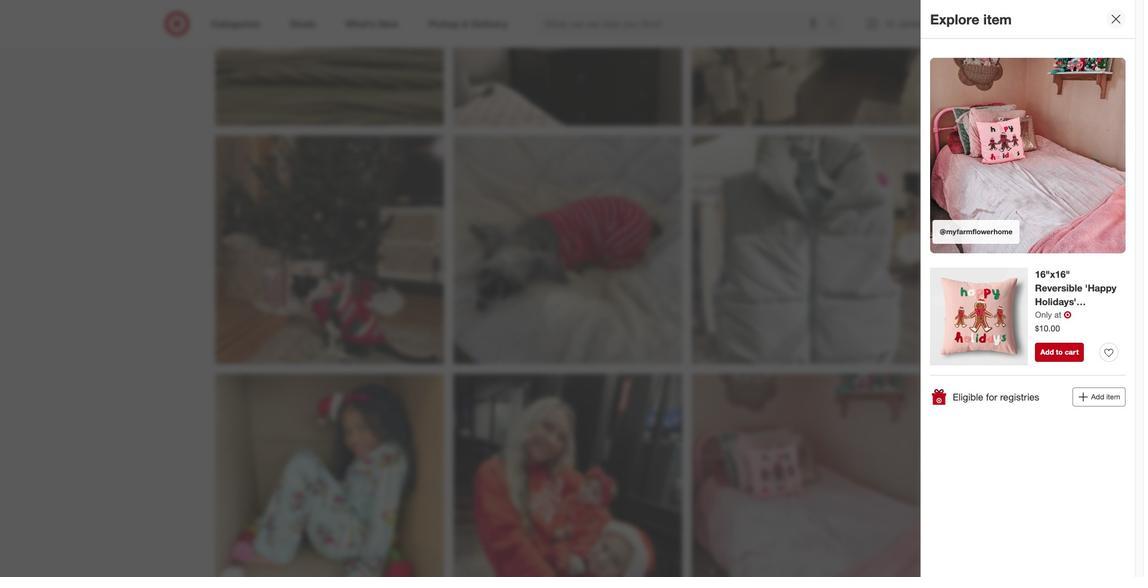 Task type: locate. For each thing, give the bounding box(es) containing it.
eligible for registries
[[954, 391, 1040, 403]]

add
[[1041, 348, 1055, 357], [1092, 392, 1105, 401]]

1 vertical spatial add
[[1092, 392, 1105, 401]]

0 vertical spatial user image by @myfarmflowerhome image
[[931, 58, 1126, 253]]

for
[[987, 391, 998, 403]]

0 vertical spatial item
[[984, 11, 1013, 27]]

explore
[[931, 11, 980, 27]]

add inside add item button
[[1092, 392, 1105, 401]]

user image by @myfarmflowerhome image
[[931, 58, 1126, 253], [692, 374, 921, 577]]

registries
[[1001, 391, 1040, 403]]

user image by @thelegiitnikki image
[[454, 374, 682, 577]]

add for add item
[[1092, 392, 1105, 401]]

item inside button
[[1107, 392, 1121, 401]]

1 horizontal spatial item
[[1107, 392, 1121, 401]]

What can we help you find? suggestions appear below search field
[[538, 11, 831, 37]]

user image by @myfarmflowerhome image inside explore item dialog
[[931, 58, 1126, 253]]

2 horizontal spatial user image by @alexandhome image
[[692, 0, 921, 126]]

1 vertical spatial item
[[1107, 392, 1121, 401]]

add to cart
[[1041, 348, 1080, 357]]

1 horizontal spatial user image by @alexandhome image
[[454, 0, 682, 126]]

@myfarmflowerhome button
[[931, 58, 1126, 253]]

only
[[1036, 309, 1053, 319]]

3 user image by @alexandhome image from the left
[[692, 0, 921, 126]]

user image by @alexandhome image
[[215, 0, 444, 126], [454, 0, 682, 126], [692, 0, 921, 126]]

item
[[984, 11, 1013, 27], [1107, 392, 1121, 401]]

1 horizontal spatial user image by @myfarmflowerhome image
[[931, 58, 1126, 253]]

user image by @tiina.marie image
[[215, 374, 444, 577]]

@myfarmflowerhome
[[940, 227, 1013, 236]]

0 horizontal spatial add
[[1041, 348, 1055, 357]]

1 vertical spatial user image by @myfarmflowerhome image
[[692, 374, 921, 577]]

0 vertical spatial add
[[1041, 348, 1055, 357]]

only at ¬
[[1036, 309, 1072, 321]]

user image by @targetdealfinder image
[[692, 135, 921, 364]]

1 horizontal spatial add
[[1092, 392, 1105, 401]]

add inside add to cart button
[[1041, 348, 1055, 357]]

¬
[[1065, 309, 1072, 321]]

explore item dialog
[[921, 0, 1145, 577]]

0 horizontal spatial item
[[984, 11, 1013, 27]]

0 horizontal spatial user image by @alexandhome image
[[215, 0, 444, 126]]

add to cart button
[[1036, 343, 1085, 362]]



Task type: describe. For each thing, give the bounding box(es) containing it.
item for add item
[[1107, 392, 1121, 401]]

item for explore item
[[984, 11, 1013, 27]]

to
[[1057, 348, 1064, 357]]

add item button
[[1074, 388, 1126, 407]]

search button
[[822, 11, 851, 39]]

1 user image by @alexandhome image from the left
[[215, 0, 444, 126]]

user image by @the_witty_maven image
[[215, 135, 444, 364]]

at
[[1055, 309, 1062, 319]]

add item
[[1092, 392, 1121, 401]]

@myfarmflowerhome link
[[931, 58, 1126, 253]]

cart
[[1066, 348, 1080, 357]]

user image by @oliveschnauzer_ image
[[454, 135, 682, 364]]

search
[[822, 19, 851, 31]]

eligible
[[954, 391, 984, 403]]

$10.00
[[1036, 323, 1061, 333]]

explore item
[[931, 11, 1013, 27]]

16"x16" reversible 'happy holidays' gingerbread men to polka dot square christmas throw pillow pink/red - wondershop™ image
[[931, 268, 1029, 366]]

0 horizontal spatial user image by @myfarmflowerhome image
[[692, 374, 921, 577]]

2 user image by @alexandhome image from the left
[[454, 0, 682, 126]]

add for add to cart
[[1041, 348, 1055, 357]]



Task type: vqa. For each thing, say whether or not it's contained in the screenshot.
"All Colors" element to the right
no



